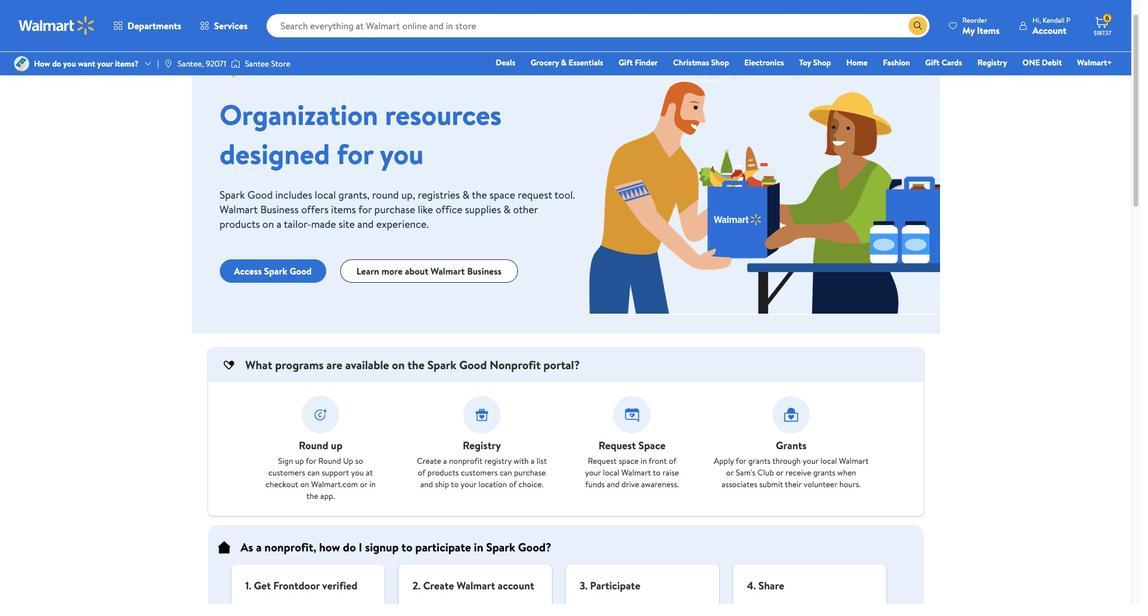 Task type: vqa. For each thing, say whether or not it's contained in the screenshot.
the topmost Request
yes



Task type: describe. For each thing, give the bounding box(es) containing it.
or inside 'round up sign up for round up so customers can support you at checkout on walmart.com or in the app.'
[[360, 479, 368, 491]]

1 vertical spatial request
[[588, 456, 617, 467]]

0 horizontal spatial you
[[63, 58, 76, 70]]

designed
[[220, 135, 330, 174]]

offers
[[301, 202, 329, 217]]

business inside "link"
[[467, 265, 502, 278]]

walmart left account
[[457, 579, 495, 594]]

business inside spark good includes local grants, round up, registries & the space request tool. walmart business offers items for purchase like office supplies & other products on a tailor-made site and experience.
[[260, 202, 299, 217]]

local inside the request space request space in front of your local walmart to raise funds and drive awareness.
[[603, 467, 620, 479]]

home
[[847, 57, 868, 68]]

6 $187.37
[[1094, 13, 1112, 37]]

access spark good button
[[220, 260, 326, 283]]

walmart inside grants apply for grants through your local walmart or sam's club or receive grants when associates submit their volunteer hours.
[[839, 456, 869, 467]]

0 horizontal spatial of
[[418, 467, 426, 479]]

so
[[355, 456, 363, 467]]

4. share link
[[733, 565, 886, 605]]

$187.37
[[1094, 29, 1112, 37]]

finder
[[635, 57, 658, 68]]

registries
[[418, 188, 460, 202]]

gift finder
[[619, 57, 658, 68]]

registry for registry create a nonprofit registry with a list of products customers can purchase and ship to your location of choice.
[[463, 439, 501, 453]]

grants
[[776, 439, 807, 453]]

debit
[[1042, 57, 1062, 68]]

their
[[785, 479, 802, 491]]

share
[[759, 579, 785, 594]]

3.
[[580, 579, 588, 594]]

your inside grants apply for grants through your local walmart or sam's club or receive grants when associates submit their volunteer hours.
[[803, 456, 819, 467]]

how
[[34, 58, 50, 70]]

Walmart Site-Wide search field
[[267, 14, 930, 37]]

in inside 'round up sign up for round up so customers can support you at checkout on walmart.com or in the app.'
[[370, 479, 376, 491]]

0 vertical spatial up
[[331, 439, 343, 453]]

deals
[[496, 57, 516, 68]]

location
[[479, 479, 507, 491]]

with
[[514, 456, 529, 467]]

christmas
[[673, 57, 710, 68]]

ship
[[435, 479, 449, 491]]

2 horizontal spatial or
[[776, 467, 784, 479]]

good inside spark good includes local grants, round up, registries & the space request tool. walmart business offers items for purchase like office supplies & other products on a tailor-made site and experience.
[[248, 188, 273, 202]]

gift cards link
[[920, 56, 968, 69]]

my
[[963, 24, 975, 37]]

frontdoor
[[274, 579, 320, 594]]

grocery
[[531, 57, 559, 68]]

sign
[[278, 456, 293, 467]]

as
[[241, 540, 253, 556]]

portal?
[[544, 357, 580, 373]]

items
[[977, 24, 1000, 37]]

2 horizontal spatial on
[[392, 357, 405, 373]]

supplies
[[465, 202, 501, 217]]

2.
[[413, 579, 421, 594]]

grants apply for grants through your local walmart or sam's club or receive grants when associates submit their volunteer hours.
[[714, 439, 869, 491]]

spark good includes local grants, round up, registries & the space request tool. walmart business offers items for purchase like office supplies & other products on a tailor-made site and experience.
[[220, 188, 575, 232]]

92071
[[206, 58, 226, 70]]

santee
[[245, 58, 269, 70]]

includes
[[275, 188, 312, 202]]

walmart inside "link"
[[431, 265, 465, 278]]

made
[[311, 217, 336, 232]]

participate
[[590, 579, 641, 594]]

1 vertical spatial do
[[343, 540, 356, 556]]

signup
[[365, 540, 399, 556]]

organization resources designed for you
[[220, 95, 502, 174]]

on inside 'round up sign up for round up so customers can support you at checkout on walmart.com or in the app.'
[[300, 479, 309, 491]]

not an organization? support a cause
[[793, 51, 924, 63]]

services
[[214, 19, 248, 32]]

what
[[245, 357, 272, 373]]

3. participate
[[580, 579, 641, 594]]

hi, kendall p account
[[1033, 15, 1071, 37]]

learn more about walmart business link
[[340, 260, 518, 283]]

an
[[808, 51, 817, 63]]

good?
[[518, 540, 552, 556]]

verified
[[322, 579, 358, 594]]

walmart inside the request space request space in front of your local walmart to raise funds and drive awareness.
[[622, 467, 651, 479]]

0 horizontal spatial grants
[[749, 456, 771, 467]]

a left the "list" in the bottom left of the page
[[531, 456, 535, 467]]

account
[[1033, 24, 1067, 37]]

through
[[773, 456, 801, 467]]

access spark good
[[234, 265, 312, 278]]

1 horizontal spatial of
[[509, 479, 517, 491]]

reorder
[[963, 15, 988, 25]]

customers inside "registry create a nonprofit registry with a list of products customers can purchase and ship to your location of choice."
[[461, 467, 498, 479]]

2. create walmart account
[[413, 579, 534, 594]]

0 horizontal spatial to
[[402, 540, 413, 556]]

departments button
[[104, 12, 191, 40]]

products inside "registry create a nonprofit registry with a list of products customers can purchase and ship to your location of choice."
[[428, 467, 459, 479]]

purchase inside spark good includes local grants, round up, registries & the space request tool. walmart business offers items for purchase like office supplies & other products on a tailor-made site and experience.
[[375, 202, 415, 217]]

4.
[[747, 579, 756, 594]]

1 horizontal spatial in
[[474, 540, 484, 556]]

create for a
[[417, 456, 441, 467]]

i
[[359, 540, 362, 556]]

a right as
[[256, 540, 262, 556]]

can inside "registry create a nonprofit registry with a list of products customers can purchase and ship to your location of choice."
[[500, 467, 512, 479]]

checkout
[[266, 479, 298, 491]]

walmart inside spark good includes local grants, round up, registries & the space request tool. walmart business offers items for purchase like office supplies & other products on a tailor-made site and experience.
[[220, 202, 258, 217]]

toy shop
[[800, 57, 831, 68]]

fashion link
[[878, 56, 916, 69]]

toy
[[800, 57, 812, 68]]

1 vertical spatial up
[[295, 456, 304, 467]]

space
[[639, 439, 666, 453]]

kendall
[[1043, 15, 1065, 25]]

front
[[649, 456, 667, 467]]

resources
[[385, 95, 502, 135]]

office
[[436, 202, 463, 217]]

cause
[[904, 51, 924, 63]]

the inside spark good includes local grants, round up, registries & the space request tool. walmart business offers items for purchase like office supplies & other products on a tailor-made site and experience.
[[472, 188, 487, 202]]

like
[[418, 202, 433, 217]]

organization?
[[819, 51, 866, 63]]

customers inside 'round up sign up for round up so customers can support you at checkout on walmart.com or in the app.'
[[269, 467, 306, 479]]

nonprofit
[[449, 456, 483, 467]]

to inside the request space request space in front of your local walmart to raise funds and drive awareness.
[[653, 467, 661, 479]]

you inside organization resources designed for you
[[380, 135, 424, 174]]

registry create a nonprofit registry with a list of products customers can purchase and ship to your location of choice.
[[417, 439, 547, 491]]

departments
[[128, 19, 181, 32]]

learn
[[357, 265, 379, 278]]

and for request space
[[607, 479, 620, 491]]

awareness.
[[642, 479, 679, 491]]

2 vertical spatial good
[[459, 357, 487, 373]]

round
[[372, 188, 399, 202]]



Task type: locate. For each thing, give the bounding box(es) containing it.
gift left the finder
[[619, 57, 633, 68]]

cards
[[942, 57, 963, 68]]

0 vertical spatial business
[[260, 202, 299, 217]]

 image for how do you want your items?
[[14, 56, 29, 71]]

space inside spark good includes local grants, round up, registries & the space request tool. walmart business offers items for purchase like office supplies & other products on a tailor-made site and experience.
[[490, 188, 515, 202]]

other
[[513, 202, 538, 217]]

can left the with
[[500, 467, 512, 479]]

and inside "registry create a nonprofit registry with a list of products customers can purchase and ship to your location of choice."
[[421, 479, 433, 491]]

participate
[[416, 540, 471, 556]]

registry down items
[[978, 57, 1008, 68]]

request up funds
[[588, 456, 617, 467]]

2 horizontal spatial of
[[669, 456, 677, 467]]

1 horizontal spatial the
[[408, 357, 425, 373]]

0 vertical spatial on
[[263, 217, 274, 232]]

create inside "registry create a nonprofit registry with a list of products customers can purchase and ship to your location of choice."
[[417, 456, 441, 467]]

search icon image
[[914, 21, 923, 30]]

1. get frontdoor verified
[[245, 579, 358, 594]]

for up 'grants,'
[[337, 135, 373, 174]]

on left tailor-
[[263, 217, 274, 232]]

0 horizontal spatial up
[[295, 456, 304, 467]]

0 vertical spatial space
[[490, 188, 515, 202]]

& left other
[[504, 202, 511, 217]]

customers left support
[[269, 467, 306, 479]]

round
[[299, 439, 329, 453], [318, 456, 341, 467]]

registry link
[[973, 56, 1013, 69]]

customers right ship
[[461, 467, 498, 479]]

shop for toy shop
[[813, 57, 831, 68]]

2 horizontal spatial local
[[821, 456, 837, 467]]

in left front in the bottom right of the page
[[641, 456, 647, 467]]

walmart up hours.
[[839, 456, 869, 467]]

items
[[331, 202, 356, 217]]

santee, 92071
[[178, 58, 226, 70]]

or down so
[[360, 479, 368, 491]]

0 vertical spatial you
[[63, 58, 76, 70]]

2 horizontal spatial to
[[653, 467, 661, 479]]

or left sam's
[[727, 467, 734, 479]]

on inside spark good includes local grants, round up, registries & the space request tool. walmart business offers items for purchase like office supplies & other products on a tailor-made site and experience.
[[263, 217, 274, 232]]

spark
[[220, 188, 245, 202], [264, 265, 287, 278], [428, 357, 457, 373], [486, 540, 515, 556]]

for right the sign
[[306, 456, 316, 467]]

up
[[331, 439, 343, 453], [295, 456, 304, 467]]

 image left how
[[14, 56, 29, 71]]

walmart
[[220, 202, 258, 217], [431, 265, 465, 278], [839, 456, 869, 467], [622, 467, 651, 479], [457, 579, 495, 594]]

good down tailor-
[[290, 265, 312, 278]]

a left tailor-
[[277, 217, 282, 232]]

0 horizontal spatial  image
[[14, 56, 29, 71]]

1 horizontal spatial gift
[[926, 57, 940, 68]]

for inside organization resources designed for you
[[337, 135, 373, 174]]

support
[[868, 51, 896, 63]]

on
[[263, 217, 274, 232], [392, 357, 405, 373], [300, 479, 309, 491]]

gift for gift finder
[[619, 57, 633, 68]]

up,
[[402, 188, 415, 202]]

can left support
[[307, 467, 320, 479]]

on right checkout
[[300, 479, 309, 491]]

support
[[322, 467, 349, 479]]

registry up nonprofit
[[463, 439, 501, 453]]

1 vertical spatial you
[[380, 135, 424, 174]]

npo_people image
[[589, 81, 940, 315]]

0 horizontal spatial can
[[307, 467, 320, 479]]

you left the "want"
[[63, 58, 76, 70]]

0 horizontal spatial purchase
[[375, 202, 415, 217]]

1 horizontal spatial space
[[619, 456, 639, 467]]

 image
[[14, 56, 29, 71], [231, 58, 240, 70], [164, 59, 173, 68]]

local left drive
[[603, 467, 620, 479]]

grants
[[749, 456, 771, 467], [814, 467, 836, 479]]

0 vertical spatial in
[[641, 456, 647, 467]]

2 horizontal spatial good
[[459, 357, 487, 373]]

1 horizontal spatial you
[[351, 467, 364, 479]]

1 vertical spatial round
[[318, 456, 341, 467]]

and inside the request space request space in front of your local walmart to raise funds and drive awareness.
[[607, 479, 620, 491]]

walmart+
[[1078, 57, 1113, 68]]

to left raise
[[653, 467, 661, 479]]

walmart right 'about'
[[431, 265, 465, 278]]

raise
[[663, 467, 679, 479]]

one debit
[[1023, 57, 1062, 68]]

1 horizontal spatial business
[[467, 265, 502, 278]]

1 horizontal spatial local
[[603, 467, 620, 479]]

products
[[220, 217, 260, 232], [428, 467, 459, 479]]

or
[[727, 467, 734, 479], [776, 467, 784, 479], [360, 479, 368, 491]]

1 shop from the left
[[711, 57, 729, 68]]

1 vertical spatial the
[[408, 357, 425, 373]]

the left app.
[[307, 491, 318, 502]]

not an organization? support a cause link
[[793, 51, 924, 63]]

the right available
[[408, 357, 425, 373]]

christmas shop
[[673, 57, 729, 68]]

fashion
[[883, 57, 911, 68]]

0 horizontal spatial gift
[[619, 57, 633, 68]]

of left the choice.
[[509, 479, 517, 491]]

create right 2. on the bottom left of the page
[[423, 579, 454, 594]]

local left 'grants,'
[[315, 188, 336, 202]]

spark good image
[[220, 50, 342, 78]]

1 vertical spatial create
[[423, 579, 454, 594]]

0 horizontal spatial do
[[52, 58, 61, 70]]

tool.
[[555, 188, 575, 202]]

customers
[[269, 467, 306, 479], [461, 467, 498, 479]]

1 horizontal spatial good
[[290, 265, 312, 278]]

local left when
[[821, 456, 837, 467]]

1 horizontal spatial or
[[727, 467, 734, 479]]

 image right the |
[[164, 59, 173, 68]]

drive
[[622, 479, 640, 491]]

your right 'through'
[[803, 456, 819, 467]]

1 vertical spatial space
[[619, 456, 639, 467]]

for inside 'round up sign up for round up so customers can support you at checkout on walmart.com or in the app.'
[[306, 456, 316, 467]]

round up support
[[299, 439, 329, 453]]

grants left when
[[814, 467, 836, 479]]

1 customers from the left
[[269, 467, 306, 479]]

toy shop link
[[794, 56, 837, 69]]

hours.
[[840, 479, 861, 491]]

gift cards
[[926, 57, 963, 68]]

santee store
[[245, 58, 291, 70]]

0 vertical spatial create
[[417, 456, 441, 467]]

space up drive
[[619, 456, 639, 467]]

a inside spark good includes local grants, round up, registries & the space request tool. walmart business offers items for purchase like office supplies & other products on a tailor-made site and experience.
[[277, 217, 282, 232]]

2 horizontal spatial and
[[607, 479, 620, 491]]

in inside the request space request space in front of your local walmart to raise funds and drive awareness.
[[641, 456, 647, 467]]

0 vertical spatial request
[[599, 439, 636, 453]]

for right items
[[359, 202, 372, 217]]

shop for christmas shop
[[711, 57, 729, 68]]

0 horizontal spatial in
[[370, 479, 376, 491]]

and left ship
[[421, 479, 433, 491]]

1 horizontal spatial purchase
[[514, 467, 546, 479]]

0 horizontal spatial products
[[220, 217, 260, 232]]

0 horizontal spatial and
[[357, 217, 374, 232]]

1 horizontal spatial grants
[[814, 467, 836, 479]]

and for registry
[[421, 479, 433, 491]]

create inside 2. create walmart account link
[[423, 579, 454, 594]]

0 vertical spatial registry
[[978, 57, 1008, 68]]

one
[[1023, 57, 1040, 68]]

to inside "registry create a nonprofit registry with a list of products customers can purchase and ship to your location of choice."
[[451, 479, 459, 491]]

1 horizontal spatial &
[[504, 202, 511, 217]]

& inside grocery & essentials link
[[561, 57, 567, 68]]

products left location
[[428, 467, 459, 479]]

0 horizontal spatial business
[[260, 202, 299, 217]]

your left drive
[[585, 467, 601, 479]]

2 can from the left
[[500, 467, 512, 479]]

good left nonprofit
[[459, 357, 487, 373]]

of left ship
[[418, 467, 426, 479]]

grocery & essentials link
[[526, 56, 609, 69]]

nonprofit
[[490, 357, 541, 373]]

the inside 'round up sign up for round up so customers can support you at checkout on walmart.com or in the app.'
[[307, 491, 318, 502]]

available
[[345, 357, 389, 373]]

2 customers from the left
[[461, 467, 498, 479]]

and inside spark good includes local grants, round up, registries & the space request tool. walmart business offers items for purchase like office supplies & other products on a tailor-made site and experience.
[[357, 217, 374, 232]]

to right ship
[[451, 479, 459, 491]]

you up up,
[[380, 135, 424, 174]]

2 vertical spatial the
[[307, 491, 318, 502]]

volunteer
[[804, 479, 838, 491]]

1 gift from the left
[[619, 57, 633, 68]]

a left nonprofit
[[443, 456, 447, 467]]

submit
[[760, 479, 784, 491]]

spark inside spark good includes local grants, round up, registries & the space request tool. walmart business offers items for purchase like office supplies & other products on a tailor-made site and experience.
[[220, 188, 245, 202]]

sam's
[[736, 467, 756, 479]]

2 horizontal spatial the
[[472, 188, 487, 202]]

request
[[518, 188, 552, 202]]

do right how
[[52, 58, 61, 70]]

of
[[669, 456, 677, 467], [418, 467, 426, 479], [509, 479, 517, 491]]

1 horizontal spatial do
[[343, 540, 356, 556]]

to
[[653, 467, 661, 479], [451, 479, 459, 491], [402, 540, 413, 556]]

how do you want your items?
[[34, 58, 139, 70]]

electronics link
[[739, 56, 790, 69]]

good left includes
[[248, 188, 273, 202]]

walmart down space
[[622, 467, 651, 479]]

and right site
[[357, 217, 374, 232]]

0 horizontal spatial shop
[[711, 57, 729, 68]]

0 horizontal spatial local
[[315, 188, 336, 202]]

0 horizontal spatial the
[[307, 491, 318, 502]]

0 vertical spatial the
[[472, 188, 487, 202]]

your down nonprofit
[[461, 479, 477, 491]]

1 can from the left
[[307, 467, 320, 479]]

 image for santee store
[[231, 58, 240, 70]]

up
[[343, 456, 353, 467]]

of right front in the bottom right of the page
[[669, 456, 677, 467]]

in right walmart.com
[[370, 479, 376, 491]]

get
[[254, 579, 271, 594]]

do left i
[[343, 540, 356, 556]]

more
[[382, 265, 403, 278]]

2 shop from the left
[[813, 57, 831, 68]]

round left up
[[318, 456, 341, 467]]

the right office
[[472, 188, 487, 202]]

walmart+ link
[[1072, 56, 1118, 69]]

1 horizontal spatial shop
[[813, 57, 831, 68]]

purchase left like
[[375, 202, 415, 217]]

create for walmart
[[423, 579, 454, 594]]

1 vertical spatial purchase
[[514, 467, 546, 479]]

0 vertical spatial round
[[299, 439, 329, 453]]

gift for gift cards
[[926, 57, 940, 68]]

& right grocery
[[561, 57, 567, 68]]

0 horizontal spatial on
[[263, 217, 274, 232]]

0 horizontal spatial good
[[248, 188, 273, 202]]

products up "access"
[[220, 217, 260, 232]]

to right signup
[[402, 540, 413, 556]]

grants up submit at bottom
[[749, 456, 771, 467]]

can inside 'round up sign up for round up so customers can support you at checkout on walmart.com or in the app.'
[[307, 467, 320, 479]]

2 vertical spatial you
[[351, 467, 364, 479]]

2 horizontal spatial in
[[641, 456, 647, 467]]

1 horizontal spatial and
[[421, 479, 433, 491]]

and left drive
[[607, 479, 620, 491]]

site
[[339, 217, 355, 232]]

1 horizontal spatial products
[[428, 467, 459, 479]]

purchase right registry
[[514, 467, 546, 479]]

4. share
[[747, 579, 785, 594]]

good
[[248, 188, 273, 202], [290, 265, 312, 278], [459, 357, 487, 373]]

 image for santee, 92071
[[164, 59, 173, 68]]

in
[[641, 456, 647, 467], [370, 479, 376, 491], [474, 540, 484, 556]]

2 vertical spatial on
[[300, 479, 309, 491]]

good inside access spark good button
[[290, 265, 312, 278]]

local inside grants apply for grants through your local walmart or sam's club or receive grants when associates submit their volunteer hours.
[[821, 456, 837, 467]]

for inside grants apply for grants through your local walmart or sam's club or receive grants when associates submit their volunteer hours.
[[736, 456, 747, 467]]

1 horizontal spatial customers
[[461, 467, 498, 479]]

in right participate
[[474, 540, 484, 556]]

2 gift from the left
[[926, 57, 940, 68]]

santee,
[[178, 58, 204, 70]]

organization
[[220, 95, 378, 135]]

items?
[[115, 58, 139, 70]]

1 horizontal spatial on
[[300, 479, 309, 491]]

|
[[157, 58, 159, 70]]

you left at
[[351, 467, 364, 479]]

your right the "want"
[[97, 58, 113, 70]]

1 horizontal spatial up
[[331, 439, 343, 453]]

3. participate link
[[566, 565, 719, 605]]

registry inside "registry create a nonprofit registry with a list of products customers can purchase and ship to your location of choice."
[[463, 439, 501, 453]]

0 horizontal spatial or
[[360, 479, 368, 491]]

1 vertical spatial business
[[467, 265, 502, 278]]

at
[[366, 467, 373, 479]]

one debit link
[[1018, 56, 1068, 69]]

products inside spark good includes local grants, round up, registries & the space request tool. walmart business offers items for purchase like office supplies & other products on a tailor-made site and experience.
[[220, 217, 260, 232]]

space inside the request space request space in front of your local walmart to raise funds and drive awareness.
[[619, 456, 639, 467]]

gift finder link
[[614, 56, 664, 69]]

spark inside button
[[264, 265, 287, 278]]

not
[[793, 51, 807, 63]]

0 vertical spatial good
[[248, 188, 273, 202]]

0 horizontal spatial space
[[490, 188, 515, 202]]

space left "request"
[[490, 188, 515, 202]]

gift left the cards
[[926, 57, 940, 68]]

0 vertical spatial do
[[52, 58, 61, 70]]

shop right christmas
[[711, 57, 729, 68]]

walmart left includes
[[220, 202, 258, 217]]

receive
[[786, 467, 812, 479]]

1 vertical spatial on
[[392, 357, 405, 373]]

business
[[260, 202, 299, 217], [467, 265, 502, 278]]

of inside the request space request space in front of your local walmart to raise funds and drive awareness.
[[669, 456, 677, 467]]

request left space
[[599, 439, 636, 453]]

hi,
[[1033, 15, 1042, 25]]

1. get frontdoor verified link
[[231, 565, 385, 605]]

Search search field
[[267, 14, 930, 37]]

0 vertical spatial products
[[220, 217, 260, 232]]

your inside "registry create a nonprofit registry with a list of products customers can purchase and ship to your location of choice."
[[461, 479, 477, 491]]

2 horizontal spatial &
[[561, 57, 567, 68]]

choice.
[[519, 479, 544, 491]]

1 vertical spatial registry
[[463, 439, 501, 453]]

1 horizontal spatial can
[[500, 467, 512, 479]]

0 horizontal spatial customers
[[269, 467, 306, 479]]

for inside spark good includes local grants, round up, registries & the space request tool. walmart business offers items for purchase like office supplies & other products on a tailor-made site and experience.
[[359, 202, 372, 217]]

purchase inside "registry create a nonprofit registry with a list of products customers can purchase and ship to your location of choice."
[[514, 467, 546, 479]]

up right the sign
[[295, 456, 304, 467]]

list
[[537, 456, 547, 467]]

& right registries
[[463, 188, 470, 202]]

1 vertical spatial products
[[428, 467, 459, 479]]

walmart image
[[19, 16, 95, 35]]

0 horizontal spatial &
[[463, 188, 470, 202]]

2 horizontal spatial you
[[380, 135, 424, 174]]

a
[[898, 51, 902, 63], [277, 217, 282, 232], [443, 456, 447, 467], [531, 456, 535, 467], [256, 540, 262, 556]]

your inside the request space request space in front of your local walmart to raise funds and drive awareness.
[[585, 467, 601, 479]]

apply
[[714, 456, 734, 467]]

a left cause
[[898, 51, 902, 63]]

home link
[[841, 56, 873, 69]]

or right club
[[776, 467, 784, 479]]

you inside 'round up sign up for round up so customers can support you at checkout on walmart.com or in the app.'
[[351, 467, 364, 479]]

for right apply
[[736, 456, 747, 467]]

gift
[[619, 57, 633, 68], [926, 57, 940, 68]]

store
[[271, 58, 291, 70]]

create up ship
[[417, 456, 441, 467]]

2 vertical spatial in
[[474, 540, 484, 556]]

0 horizontal spatial registry
[[463, 439, 501, 453]]

registry for registry
[[978, 57, 1008, 68]]

1 vertical spatial good
[[290, 265, 312, 278]]

1 horizontal spatial  image
[[164, 59, 173, 68]]

2 horizontal spatial  image
[[231, 58, 240, 70]]

how
[[319, 540, 340, 556]]

1 horizontal spatial registry
[[978, 57, 1008, 68]]

up up support
[[331, 439, 343, 453]]

shop right toy
[[813, 57, 831, 68]]

local inside spark good includes local grants, round up, registries & the space request tool. walmart business offers items for purchase like office supplies & other products on a tailor-made site and experience.
[[315, 188, 336, 202]]

0 vertical spatial purchase
[[375, 202, 415, 217]]

 image right 92071
[[231, 58, 240, 70]]

on right available
[[392, 357, 405, 373]]

1 vertical spatial in
[[370, 479, 376, 491]]

1 horizontal spatial to
[[451, 479, 459, 491]]



